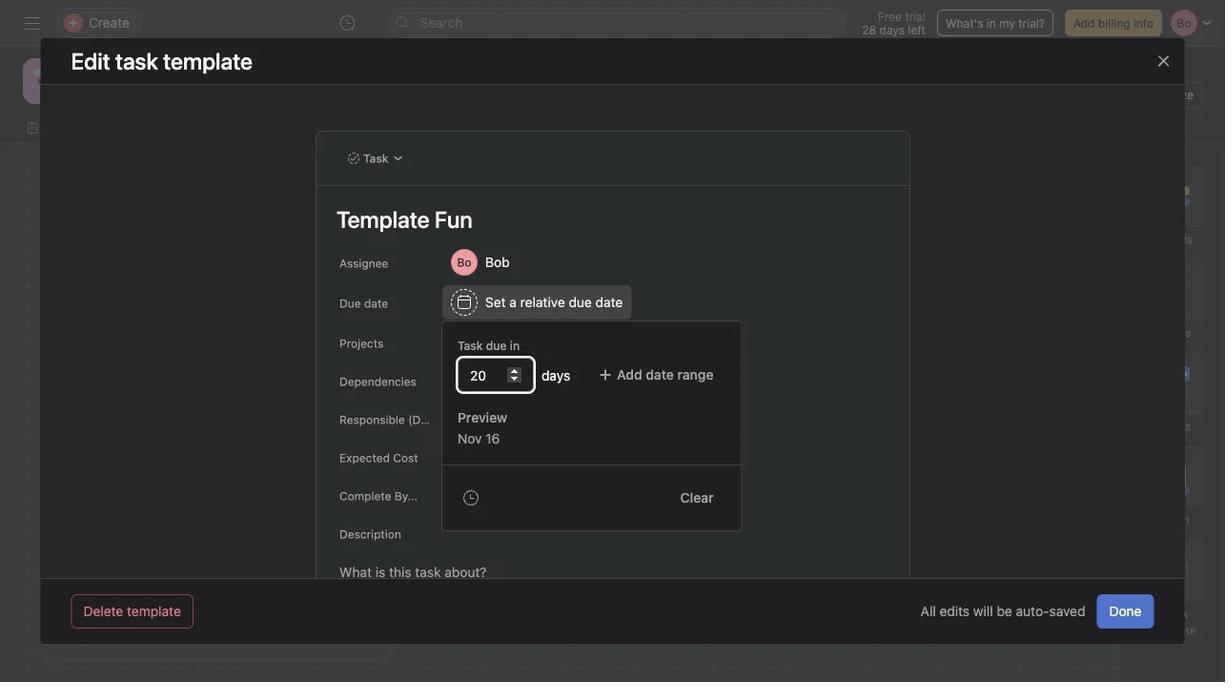 Task type: locate. For each thing, give the bounding box(es) containing it.
complete down expected
[[339, 489, 391, 503]]

1 vertical spatial days
[[542, 367, 571, 383]]

3 this from the left
[[1055, 397, 1075, 410]]

tasks down dependencies
[[498, 397, 527, 410]]

0 horizontal spatial section,
[[601, 397, 645, 410]]

1 section, from the left
[[601, 397, 645, 410]]

complete inside button
[[908, 452, 967, 467]]

add inside "button"
[[451, 336, 473, 349]]

1 incomplete from the left
[[490, 347, 550, 361]]

0 vertical spatial 3
[[1154, 233, 1161, 246]]

section, left do
[[990, 397, 1034, 410]]

delete template
[[83, 603, 181, 619]]

8
[[1155, 326, 1162, 340]]

to up the set complete by...
[[952, 397, 963, 410]]

task inside "button"
[[363, 152, 388, 165]]

expected
[[339, 451, 390, 465]]

None text field
[[80, 64, 257, 98]]

search list box
[[388, 8, 846, 38]]

set
[[485, 294, 506, 310], [883, 452, 904, 467], [495, 457, 516, 472]]

due inside dropdown button
[[569, 294, 592, 310]]

search
[[420, 15, 463, 31]]

to up due
[[327, 274, 344, 296]]

clear
[[681, 490, 714, 506]]

calendar
[[367, 120, 424, 135]]

add billing info
[[1074, 16, 1154, 30]]

0 horizontal spatial template
[[127, 603, 181, 619]]

1 vertical spatial task
[[1166, 607, 1189, 620]]

assignee
[[339, 257, 388, 270]]

add left the projects
[[451, 336, 473, 349]]

tasks inside how are tasks being added to this project?
[[166, 274, 211, 296]]

3 left fields
[[1154, 233, 1161, 246]]

0 horizontal spatial when
[[463, 397, 494, 410]]

due date
[[339, 297, 388, 310]]

relative
[[520, 294, 565, 310]]

1 left the projects
[[482, 347, 487, 361]]

1 move from the left
[[530, 397, 560, 410]]

0 vertical spatial in
[[987, 16, 997, 30]]

delete template button
[[71, 594, 194, 629]]

auto-
[[1017, 603, 1050, 619]]

1 vertical spatial template
[[1150, 624, 1197, 637]]

set left a
[[485, 294, 506, 310]]

2 vertical spatial 1
[[1158, 607, 1163, 620]]

1 horizontal spatial by...
[[971, 452, 997, 467]]

0 vertical spatial task
[[363, 152, 388, 165]]

to inside how are tasks being added to this project?
[[327, 274, 344, 296]]

1 inside the 1 task template
[[1158, 607, 1163, 620]]

when for pre-event (1 month to go)
[[852, 397, 884, 410]]

go)
[[1006, 307, 1030, 325]]

0 horizontal spatial days
[[542, 367, 571, 383]]

0 vertical spatial complete
[[908, 452, 967, 467]]

set down the 16
[[495, 457, 516, 472]]

1 horizontal spatial task
[[458, 339, 483, 352]]

task right "done" "button" at bottom
[[1166, 607, 1189, 620]]

2 this from the left
[[966, 397, 987, 410]]

incomplete for 1
[[490, 347, 550, 361]]

overview
[[42, 120, 101, 135], [459, 307, 525, 325]]

do
[[1037, 397, 1051, 410]]

2 move from the left
[[919, 397, 949, 410]]

1 horizontal spatial complete
[[908, 452, 967, 467]]

date for due date
[[364, 297, 388, 310]]

billing
[[1099, 16, 1131, 30]]

move inside "when tasks move to this section, do this automatically:"
[[919, 397, 949, 410]]

1 horizontal spatial date
[[595, 294, 623, 310]]

0 horizontal spatial task
[[553, 347, 576, 361]]

to left 'go)' on the right
[[988, 307, 1003, 325]]

add
[[1074, 16, 1096, 30], [451, 336, 473, 349], [617, 367, 643, 383], [451, 374, 473, 387], [495, 516, 520, 531]]

move for overview
[[530, 397, 560, 410]]

rules
[[1166, 326, 1192, 340]]

0 horizontal spatial task
[[363, 152, 388, 165]]

3 apps
[[1155, 420, 1192, 433]]

1 when from the left
[[463, 397, 494, 410]]

incomplete for 4
[[882, 347, 941, 361]]

add inside 'button'
[[495, 516, 520, 531]]

task down set a relative due date in the top of the page
[[553, 347, 576, 361]]

1 horizontal spatial this
[[966, 397, 987, 410]]

section, inside when tasks move to this section, what should happen automatically?
[[601, 397, 645, 410]]

task left the projects
[[458, 339, 483, 352]]

move up automatically? at the bottom
[[530, 397, 560, 410]]

copy form link image
[[309, 450, 324, 466]]

complete by...
[[339, 489, 417, 503]]

date inside add date range button
[[646, 367, 674, 383]]

this project?
[[165, 301, 270, 323]]

set for set assignee
[[495, 457, 516, 472]]

date
[[595, 294, 623, 310], [364, 297, 388, 310], [646, 367, 674, 383]]

to inside "when tasks move to this section, do this automatically:"
[[952, 397, 963, 410]]

16
[[486, 431, 500, 447]]

projects
[[339, 337, 383, 350]]

projects
[[490, 336, 535, 349]]

3 for 3 apps
[[1155, 420, 1162, 433]]

None number field
[[458, 358, 534, 392]]

trial
[[906, 10, 926, 23]]

1 form
[[1157, 513, 1190, 527]]

(1
[[922, 307, 935, 325]]

search button
[[388, 8, 846, 38]]

set a relative due date button
[[442, 285, 631, 320]]

how
[[91, 274, 130, 296]]

task button
[[339, 145, 412, 172]]

1 horizontal spatial section,
[[990, 397, 1034, 410]]

files
[[791, 120, 820, 135]]

0 horizontal spatial by...
[[394, 489, 417, 503]]

section, left what
[[601, 397, 645, 410]]

month
[[939, 307, 984, 325]]

1 horizontal spatial due
[[569, 294, 592, 310]]

this
[[577, 397, 598, 410], [966, 397, 987, 410], [1055, 397, 1075, 410]]

move up automatically:
[[919, 397, 949, 410]]

0 horizontal spatial this
[[577, 397, 598, 410]]

be
[[997, 603, 1013, 619]]

set inside dropdown button
[[485, 294, 506, 310]]

date right due
[[364, 297, 388, 310]]

2 horizontal spatial date
[[646, 367, 674, 383]]

task template
[[115, 48, 253, 74]]

when up "happen"
[[463, 397, 494, 410]]

messages link
[[674, 117, 753, 138]]

1 vertical spatial complete
[[339, 489, 391, 503]]

fields
[[1164, 233, 1193, 246]]

happen
[[463, 414, 504, 427]]

2 horizontal spatial this
[[1055, 397, 1075, 410]]

2 section, from the left
[[990, 397, 1034, 410]]

this up set complete by... button on the right
[[966, 397, 987, 410]]

complete down "when tasks move to this section, do this automatically:"
[[908, 452, 967, 467]]

0 vertical spatial template
[[127, 603, 181, 619]]

tasks inside when tasks move to this section, what should happen automatically?
[[498, 397, 527, 410]]

by... down cost on the bottom of the page
[[394, 489, 417, 503]]

dependencies
[[339, 375, 416, 388]]

timeline image
[[34, 70, 57, 93]]

1 vertical spatial task
[[458, 339, 483, 352]]

section, inside "when tasks move to this section, do this automatically:"
[[990, 397, 1034, 410]]

this right do
[[1055, 397, 1075, 410]]

will
[[974, 603, 994, 619]]

2 incomplete from the left
[[882, 347, 941, 361]]

tasks
[[166, 274, 211, 296], [945, 347, 973, 361], [498, 397, 527, 410], [887, 397, 916, 410]]

days down 1 incomplete task
[[542, 367, 571, 383]]

0 horizontal spatial due
[[486, 339, 507, 352]]

section,
[[601, 397, 645, 410], [990, 397, 1034, 410]]

1 horizontal spatial in
[[987, 16, 997, 30]]

add for add billing info
[[1074, 16, 1096, 30]]

by...
[[971, 452, 997, 467], [394, 489, 417, 503]]

task for task
[[363, 152, 388, 165]]

1 horizontal spatial move
[[919, 397, 949, 410]]

date right relative on the top of page
[[595, 294, 623, 310]]

all edits will be auto-saved
[[921, 603, 1086, 619]]

due
[[569, 294, 592, 310], [486, 339, 507, 352]]

incomplete right 4
[[882, 347, 941, 361]]

saved
[[1050, 603, 1086, 619]]

overview down timeline icon
[[42, 120, 101, 135]]

to inside "add to projects" "button"
[[476, 336, 487, 349]]

1 right "done" "button" at bottom
[[1158, 607, 1163, 620]]

tasks up automatically:
[[887, 397, 916, 410]]

section
[[459, 279, 501, 292]]

1 horizontal spatial when
[[852, 397, 884, 410]]

tasks up this project?
[[166, 274, 211, 296]]

add date range button
[[586, 358, 726, 392]]

overview up 'add to projects'
[[459, 307, 525, 325]]

1 for form
[[1157, 513, 1162, 527]]

add for add to projects
[[451, 336, 473, 349]]

template
[[127, 603, 181, 619], [1150, 624, 1197, 637]]

set due time image
[[464, 490, 479, 506]]

0 vertical spatial due
[[569, 294, 592, 310]]

days right the 28
[[880, 23, 905, 36]]

to up automatically? at the bottom
[[563, 397, 574, 410]]

1 horizontal spatial days
[[880, 23, 905, 36]]

when up automatically:
[[852, 397, 884, 410]]

section, for overview
[[601, 397, 645, 410]]

info
[[1134, 16, 1154, 30]]

add up when tasks move to this section, what should happen automatically?
[[617, 367, 643, 383]]

Expected Cost text field
[[442, 440, 671, 474]]

this up automatically? at the bottom
[[577, 397, 598, 410]]

1 horizontal spatial incomplete
[[882, 347, 941, 361]]

0 vertical spatial by...
[[971, 452, 997, 467]]

0 horizontal spatial move
[[530, 397, 560, 410]]

this inside when tasks move to this section, what should happen automatically?
[[577, 397, 598, 410]]

set down automatically:
[[883, 452, 904, 467]]

1 horizontal spatial overview
[[459, 307, 525, 325]]

0 horizontal spatial in
[[510, 339, 520, 352]]

range
[[678, 367, 714, 383]]

1 vertical spatial 1
[[1157, 513, 1162, 527]]

1
[[482, 347, 487, 361], [1157, 513, 1162, 527], [1158, 607, 1163, 620]]

0 vertical spatial days
[[880, 23, 905, 36]]

1 left form
[[1157, 513, 1162, 527]]

delete
[[83, 603, 123, 619]]

3 left 'apps'
[[1155, 420, 1162, 433]]

to left the projects
[[476, 336, 487, 349]]

add dependencies
[[451, 374, 554, 387]]

set for set a relative due date
[[485, 294, 506, 310]]

task for task due in
[[458, 339, 483, 352]]

1 this from the left
[[577, 397, 598, 410]]

1 for task
[[1158, 607, 1163, 620]]

1 vertical spatial overview
[[459, 307, 525, 325]]

1 horizontal spatial task
[[1166, 607, 1189, 620]]

task down calendar link
[[363, 152, 388, 165]]

are
[[134, 274, 161, 296]]

by... down "when tasks move to this section, do this automatically:"
[[971, 452, 997, 467]]

(department)
[[408, 413, 481, 426]]

0 horizontal spatial date
[[364, 297, 388, 310]]

apps
[[1166, 420, 1192, 433]]

template inside button
[[127, 603, 181, 619]]

2 when from the left
[[852, 397, 884, 410]]

when inside when tasks move to this section, what should happen automatically?
[[463, 397, 494, 410]]

set assignee button
[[459, 441, 755, 488]]

1 incomplete task
[[482, 347, 576, 361]]

1 vertical spatial due
[[486, 339, 507, 352]]

nov
[[458, 431, 482, 447]]

this for overview
[[577, 397, 598, 410]]

add up preview
[[451, 374, 473, 387]]

move inside when tasks move to this section, what should happen automatically?
[[530, 397, 560, 410]]

0 horizontal spatial overview
[[42, 120, 101, 135]]

date up what
[[646, 367, 674, 383]]

share button
[[1034, 81, 1097, 108]]

incomplete up dependencies
[[490, 347, 550, 361]]

how are tasks being added to this project?
[[91, 274, 344, 323]]

all
[[921, 603, 937, 619]]

when inside "when tasks move to this section, do this automatically:"
[[852, 397, 884, 410]]

1 task template
[[1150, 607, 1197, 637]]

set a relative due date
[[485, 294, 623, 310]]

add left the billing
[[1074, 16, 1096, 30]]

0 horizontal spatial incomplete
[[490, 347, 550, 361]]

add left collaborators
[[495, 516, 520, 531]]

0 vertical spatial 1
[[482, 347, 487, 361]]

in inside "button"
[[987, 16, 997, 30]]

when tasks move to this section, what should happen automatically?
[[463, 397, 715, 427]]

task inside the 1 task template
[[1166, 607, 1189, 620]]

bo
[[950, 88, 965, 101]]

1 vertical spatial 3
[[1155, 420, 1162, 433]]

4 incomplete tasks
[[871, 347, 973, 361]]

when for overview
[[463, 397, 494, 410]]



Task type: describe. For each thing, give the bounding box(es) containing it.
1 vertical spatial in
[[510, 339, 520, 352]]

when tasks move to this section, do this automatically:
[[852, 397, 1075, 427]]

timeline
[[276, 120, 329, 135]]

add collaborators
[[495, 516, 604, 531]]

what's in my trial? button
[[938, 10, 1054, 36]]

1 horizontal spatial template
[[1150, 624, 1197, 637]]

overview link
[[27, 117, 101, 138]]

cost
[[393, 451, 418, 465]]

preview nov 16
[[458, 410, 508, 447]]

date inside set a relative due date dropdown button
[[595, 294, 623, 310]]

my
[[1000, 16, 1016, 30]]

move for pre-event (1 month to go)
[[919, 397, 949, 410]]

overview button
[[459, 299, 755, 333]]

share
[[1058, 88, 1089, 101]]

pre-
[[848, 307, 879, 325]]

4
[[871, 347, 878, 361]]

add for add collaborators
[[495, 516, 520, 531]]

0 vertical spatial overview
[[42, 120, 101, 135]]

should
[[678, 397, 715, 410]]

bo button
[[946, 83, 969, 106]]

messages
[[690, 120, 753, 135]]

due
[[339, 297, 361, 310]]

days inside free trial 28 days left
[[880, 23, 905, 36]]

add to starred image
[[293, 73, 309, 89]]

set for set complete by...
[[883, 452, 904, 467]]

assignee
[[519, 457, 574, 472]]

what's
[[946, 16, 984, 30]]

workflow
[[462, 120, 521, 135]]

preview
[[458, 410, 508, 426]]

calendar link
[[352, 117, 424, 138]]

3 fields
[[1154, 233, 1193, 246]]

responsible
[[339, 413, 405, 426]]

bob button
[[442, 245, 541, 280]]

set complete by...
[[883, 452, 997, 467]]

edit task template
[[71, 48, 253, 74]]

3 for 3 fields
[[1154, 233, 1161, 246]]

task due in
[[458, 339, 520, 352]]

tasks inside "when tasks move to this section, do this automatically:"
[[887, 397, 916, 410]]

workflow link
[[447, 117, 521, 138]]

event
[[879, 307, 918, 325]]

files link
[[776, 117, 820, 138]]

add to projects button
[[442, 329, 544, 356]]

by... inside button
[[971, 452, 997, 467]]

expected cost
[[339, 451, 418, 465]]

0 horizontal spatial complete
[[339, 489, 391, 503]]

added
[[268, 274, 323, 296]]

collaborators
[[523, 516, 604, 531]]

description
[[339, 528, 401, 541]]

add for add dependencies
[[451, 374, 473, 387]]

add date range
[[617, 367, 714, 383]]

done
[[1110, 603, 1143, 619]]

tasks down month
[[945, 347, 973, 361]]

set assignee
[[495, 457, 574, 472]]

section, for pre-event (1 month to go)
[[990, 397, 1034, 410]]

add billing info button
[[1066, 10, 1163, 36]]

trial?
[[1019, 16, 1046, 30]]

add for add date range
[[617, 367, 643, 383]]

timeline link
[[260, 117, 329, 138]]

8 rules
[[1155, 326, 1192, 340]]

date for add date range
[[646, 367, 674, 383]]

0 vertical spatial task
[[553, 347, 576, 361]]

free trial 28 days left
[[863, 10, 926, 36]]

to inside when tasks move to this section, what should happen automatically?
[[563, 397, 574, 410]]

clear button
[[668, 481, 726, 515]]

1 for incomplete
[[482, 347, 487, 361]]

free
[[879, 10, 903, 23]]

automatically?
[[507, 414, 587, 427]]

overview inside button
[[459, 307, 525, 325]]

what
[[648, 397, 675, 410]]

automatically:
[[852, 414, 930, 427]]

dashboard
[[583, 120, 651, 135]]

add collaborators button
[[459, 500, 755, 548]]

form
[[1165, 513, 1190, 527]]

to inside pre-event (1 month to go) button
[[988, 307, 1003, 325]]

Template Name text field
[[328, 197, 887, 241]]

1 vertical spatial by...
[[394, 489, 417, 503]]

close image
[[1157, 53, 1172, 69]]

edit
[[71, 48, 110, 74]]

add to projects
[[451, 336, 535, 349]]

this for pre-event (1 month to go)
[[966, 397, 987, 410]]

pre-event (1 month to go)
[[848, 307, 1030, 325]]

being
[[216, 274, 264, 296]]

dashboard link
[[567, 117, 651, 138]]

left
[[909, 23, 926, 36]]

pre-event (1 month to go) button
[[848, 299, 1144, 333]]

dependencies
[[476, 374, 554, 387]]

a
[[509, 294, 517, 310]]

what's in my trial?
[[946, 16, 1046, 30]]



Task type: vqa. For each thing, say whether or not it's contained in the screenshot.
Insights element
no



